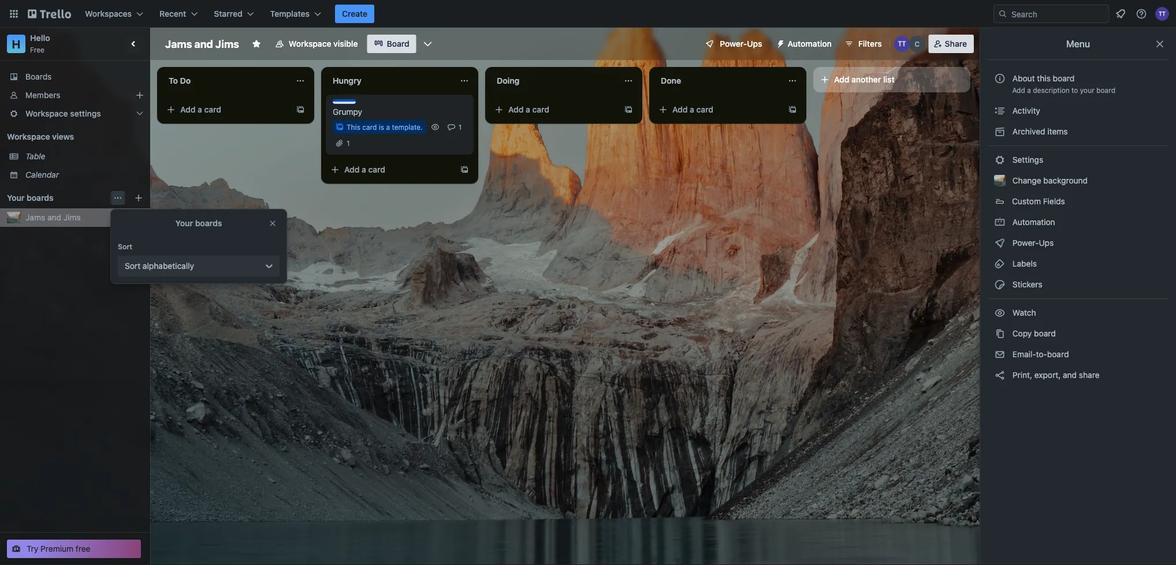Task type: locate. For each thing, give the bounding box(es) containing it.
sm image left email-
[[994, 349, 1006, 360]]

0 vertical spatial power-
[[720, 39, 747, 49]]

add a card down do
[[180, 105, 221, 114]]

board inside copy board link
[[1034, 329, 1056, 338]]

terry turtle (terryturtle) image
[[1155, 7, 1169, 21], [894, 36, 910, 52]]

1 horizontal spatial ups
[[1039, 238, 1054, 248]]

board right your
[[1096, 86, 1115, 94]]

1 down this
[[347, 139, 350, 147]]

stickers link
[[987, 276, 1169, 294]]

0 horizontal spatial ups
[[747, 39, 762, 49]]

your boards up alphabetically
[[175, 219, 222, 228]]

your
[[7, 193, 25, 203], [175, 219, 193, 228]]

1 vertical spatial power-
[[1012, 238, 1039, 248]]

0 vertical spatial power-ups
[[720, 39, 762, 49]]

1 horizontal spatial and
[[194, 38, 213, 50]]

archived items
[[1010, 127, 1068, 136]]

fields
[[1043, 197, 1065, 206]]

sm image inside activity link
[[994, 105, 1006, 117]]

copy
[[1012, 329, 1032, 338]]

a inside about this board add a description to your board
[[1027, 86, 1031, 94]]

card
[[204, 105, 221, 114], [532, 105, 549, 114], [696, 105, 713, 114], [362, 123, 377, 131], [368, 165, 385, 174]]

and left share
[[1063, 371, 1077, 380]]

sm image left settings
[[994, 154, 1006, 166]]

sm image inside stickers link
[[994, 279, 1006, 291]]

a down done text field
[[690, 105, 694, 114]]

jims left star or unstar board icon
[[215, 38, 239, 50]]

1 vertical spatial jams
[[25, 213, 45, 222]]

your boards
[[7, 193, 54, 203], [175, 219, 222, 228]]

background
[[1043, 176, 1088, 185]]

export,
[[1034, 371, 1061, 380]]

print,
[[1012, 371, 1032, 380]]

jams down the your boards with 1 items element
[[25, 213, 45, 222]]

0 vertical spatial jams and jims
[[165, 38, 239, 50]]

workspace visible
[[289, 39, 358, 49]]

1 horizontal spatial jams
[[165, 38, 192, 50]]

try
[[27, 544, 38, 554]]

terry turtle (terryturtle) image left c
[[894, 36, 910, 52]]

add a card button down to do text field
[[162, 101, 291, 119]]

1 horizontal spatial power-
[[1012, 238, 1039, 248]]

ups left automation button
[[747, 39, 762, 49]]

sm image left archived
[[994, 126, 1006, 137]]

create from template… image for doing
[[624, 105, 633, 114]]

add another list button
[[813, 67, 970, 92]]

0 vertical spatial workspace
[[289, 39, 331, 49]]

0 vertical spatial automation
[[788, 39, 832, 49]]

terry turtle (terryturtle) image right open information menu icon
[[1155, 7, 1169, 21]]

filters button
[[841, 35, 885, 53]]

create
[[342, 9, 367, 18]]

0 vertical spatial terry turtle (terryturtle) image
[[1155, 7, 1169, 21]]

boards
[[25, 72, 52, 81]]

watch
[[1010, 308, 1038, 318]]

automation left filters button
[[788, 39, 832, 49]]

1 vertical spatial power-ups
[[1010, 238, 1056, 248]]

sm image for watch
[[994, 307, 1006, 319]]

1 vertical spatial and
[[47, 213, 61, 222]]

1 vertical spatial jams and jims
[[25, 213, 81, 222]]

0 horizontal spatial jams
[[25, 213, 45, 222]]

activity link
[[987, 102, 1169, 120]]

add a card button down 'doing' text box
[[490, 101, 619, 119]]

add a card down doing
[[508, 105, 549, 114]]

search image
[[998, 9, 1007, 18]]

jams
[[165, 38, 192, 50], [25, 213, 45, 222]]

jams down the recent popup button
[[165, 38, 192, 50]]

add a card button for doing
[[490, 101, 619, 119]]

jims down the your boards with 1 items element
[[63, 213, 81, 222]]

sm image inside labels link
[[994, 258, 1006, 270]]

views
[[52, 132, 74, 142]]

change
[[1012, 176, 1041, 185]]

custom
[[1012, 197, 1041, 206]]

add down this
[[344, 165, 360, 174]]

h
[[12, 37, 20, 51]]

your boards down the 'calendar' on the left top of page
[[7, 193, 54, 203]]

add down do
[[180, 105, 196, 114]]

1 vertical spatial boards
[[195, 219, 222, 228]]

workspace down members
[[25, 109, 68, 118]]

your boards inside the your boards with 1 items element
[[7, 193, 54, 203]]

add
[[834, 75, 849, 84], [1012, 86, 1025, 94], [180, 105, 196, 114], [508, 105, 524, 114], [672, 105, 688, 114], [344, 165, 360, 174]]

0 vertical spatial ups
[[747, 39, 762, 49]]

add down done on the right of page
[[672, 105, 688, 114]]

add down about
[[1012, 86, 1025, 94]]

sm image for settings
[[994, 154, 1006, 166]]

sm image for copy board
[[994, 328, 1006, 340]]

card down done text field
[[696, 105, 713, 114]]

a down to do text field
[[198, 105, 202, 114]]

sm image inside the power-ups "link"
[[994, 237, 1006, 249]]

workspace views
[[7, 132, 74, 142]]

sm image for print, export, and share
[[994, 370, 1006, 381]]

power-
[[720, 39, 747, 49], [1012, 238, 1039, 248]]

card for done
[[696, 105, 713, 114]]

power-ups
[[720, 39, 762, 49], [1010, 238, 1056, 248]]

sm image inside copy board link
[[994, 328, 1006, 340]]

power-ups inside "link"
[[1010, 238, 1056, 248]]

1 vertical spatial automation
[[1010, 217, 1055, 227]]

workspace down templates popup button
[[289, 39, 331, 49]]

add for hungry
[[344, 165, 360, 174]]

automation inside button
[[788, 39, 832, 49]]

add a card for doing
[[508, 105, 549, 114]]

add a card button down this card is a template.
[[326, 161, 455, 179]]

add a card
[[180, 105, 221, 114], [508, 105, 549, 114], [672, 105, 713, 114], [344, 165, 385, 174]]

3 sm image from the top
[[994, 154, 1006, 166]]

sm image inside watch link
[[994, 307, 1006, 319]]

2 sm image from the top
[[994, 126, 1006, 137]]

custom fields button
[[987, 192, 1169, 211]]

sm image for labels
[[994, 258, 1006, 270]]

0 horizontal spatial terry turtle (terryturtle) image
[[894, 36, 910, 52]]

0 horizontal spatial jims
[[63, 213, 81, 222]]

and down the recent popup button
[[194, 38, 213, 50]]

create from template… image
[[296, 105, 305, 114], [624, 105, 633, 114], [788, 105, 797, 114], [460, 165, 469, 174]]

power- up the labels
[[1012, 238, 1039, 248]]

add for doing
[[508, 105, 524, 114]]

table
[[25, 152, 45, 161]]

board inside email-to-board link
[[1047, 350, 1069, 359]]

board up to-
[[1034, 329, 1056, 338]]

copy board link
[[987, 325, 1169, 343]]

1 vertical spatial 1
[[347, 139, 350, 147]]

workspace navigation collapse icon image
[[126, 36, 142, 52]]

ups down automation 'link'
[[1039, 238, 1054, 248]]

workspace inside button
[[289, 39, 331, 49]]

sort up sort alphabetically
[[118, 243, 132, 251]]

to do
[[169, 76, 191, 85]]

sm image left 'activity'
[[994, 105, 1006, 117]]

1 horizontal spatial boards
[[195, 219, 222, 228]]

sort
[[118, 243, 132, 251], [125, 261, 140, 271]]

a down this card is a template.
[[362, 165, 366, 174]]

0 vertical spatial jims
[[215, 38, 239, 50]]

sm image inside automation 'link'
[[994, 217, 1006, 228]]

4 sm image from the top
[[994, 349, 1006, 360]]

power-ups button
[[697, 35, 769, 53]]

recent button
[[153, 5, 205, 23]]

add a card button
[[162, 101, 291, 119], [490, 101, 619, 119], [654, 101, 783, 119], [326, 161, 455, 179]]

0 vertical spatial sort
[[118, 243, 132, 251]]

settings
[[1010, 155, 1043, 165]]

your
[[1080, 86, 1094, 94]]

labels
[[1010, 259, 1037, 269]]

card down is
[[368, 165, 385, 174]]

switch to… image
[[8, 8, 20, 20]]

1 vertical spatial sort
[[125, 261, 140, 271]]

0 vertical spatial your boards
[[7, 193, 54, 203]]

0 vertical spatial boards
[[27, 193, 54, 203]]

0 vertical spatial jams
[[165, 38, 192, 50]]

a for hungry
[[362, 165, 366, 174]]

1 horizontal spatial your
[[175, 219, 193, 228]]

1 vertical spatial ups
[[1039, 238, 1054, 248]]

jims
[[215, 38, 239, 50], [63, 213, 81, 222]]

card down 'doing' text box
[[532, 105, 549, 114]]

your boards menu image
[[113, 194, 122, 203]]

1 horizontal spatial jims
[[215, 38, 239, 50]]

email-
[[1012, 350, 1036, 359]]

ups
[[747, 39, 762, 49], [1039, 238, 1054, 248]]

0 horizontal spatial power-ups
[[720, 39, 762, 49]]

h link
[[7, 35, 25, 53]]

card for hungry
[[368, 165, 385, 174]]

sm image for activity
[[994, 105, 1006, 117]]

sm image inside settings link
[[994, 154, 1006, 166]]

workspace for workspace settings
[[25, 109, 68, 118]]

0 horizontal spatial power-
[[720, 39, 747, 49]]

a down 'doing' text box
[[526, 105, 530, 114]]

custom fields
[[1012, 197, 1065, 206]]

add a card down done on the right of page
[[672, 105, 713, 114]]

add a card for hungry
[[344, 165, 385, 174]]

try premium free
[[27, 544, 90, 554]]

0 horizontal spatial jams and jims
[[25, 213, 81, 222]]

settings link
[[987, 151, 1169, 169]]

workspace inside popup button
[[25, 109, 68, 118]]

Done text field
[[654, 72, 781, 90]]

sm image inside archived items link
[[994, 126, 1006, 137]]

sort left alphabetically
[[125, 261, 140, 271]]

add board image
[[134, 194, 143, 203]]

automation down the custom fields
[[1010, 217, 1055, 227]]

1 horizontal spatial 1
[[458, 123, 462, 131]]

a down about
[[1027, 86, 1031, 94]]

jams and jims
[[165, 38, 239, 50], [25, 213, 81, 222]]

a for done
[[690, 105, 694, 114]]

card for to do
[[204, 105, 221, 114]]

1 horizontal spatial automation
[[1010, 217, 1055, 227]]

and down the your boards with 1 items element
[[47, 213, 61, 222]]

1 right template.
[[458, 123, 462, 131]]

add left another
[[834, 75, 849, 84]]

0 horizontal spatial your boards
[[7, 193, 54, 203]]

1 horizontal spatial power-ups
[[1010, 238, 1056, 248]]

sm image inside email-to-board link
[[994, 349, 1006, 360]]

jims inside text box
[[215, 38, 239, 50]]

add a card button down done text field
[[654, 101, 783, 119]]

workspace
[[289, 39, 331, 49], [25, 109, 68, 118], [7, 132, 50, 142]]

2 vertical spatial workspace
[[7, 132, 50, 142]]

c
[[915, 40, 920, 48]]

power-ups up the labels
[[1010, 238, 1056, 248]]

power- inside the power-ups "link"
[[1012, 238, 1039, 248]]

Search field
[[1007, 5, 1108, 23]]

2 horizontal spatial and
[[1063, 371, 1077, 380]]

power- up done text field
[[720, 39, 747, 49]]

sm image
[[771, 35, 788, 51], [994, 217, 1006, 228], [994, 237, 1006, 249], [994, 258, 1006, 270], [994, 279, 1006, 291], [994, 307, 1006, 319], [994, 328, 1006, 340], [994, 370, 1006, 381]]

sm image inside print, export, and share link
[[994, 370, 1006, 381]]

workspace up 'table'
[[7, 132, 50, 142]]

jams and jims down the recent popup button
[[165, 38, 239, 50]]

board up 'print, export, and share'
[[1047, 350, 1069, 359]]

card down to do text field
[[204, 105, 221, 114]]

jams and jims down the your boards with 1 items element
[[25, 213, 81, 222]]

add a card down this
[[344, 165, 385, 174]]

change background
[[1010, 176, 1088, 185]]

sm image
[[994, 105, 1006, 117], [994, 126, 1006, 137], [994, 154, 1006, 166], [994, 349, 1006, 360]]

power-ups up done text field
[[720, 39, 762, 49]]

back to home image
[[28, 5, 71, 23]]

email-to-board
[[1010, 350, 1069, 359]]

to
[[169, 76, 178, 85]]

members
[[25, 90, 60, 100]]

0 horizontal spatial automation
[[788, 39, 832, 49]]

1 horizontal spatial your boards
[[175, 219, 222, 228]]

1 horizontal spatial terry turtle (terryturtle) image
[[1155, 7, 1169, 21]]

a
[[1027, 86, 1031, 94], [198, 105, 202, 114], [526, 105, 530, 114], [690, 105, 694, 114], [386, 123, 390, 131], [362, 165, 366, 174]]

sm image inside automation button
[[771, 35, 788, 51]]

0 vertical spatial your
[[7, 193, 25, 203]]

power- inside power-ups button
[[720, 39, 747, 49]]

hungry
[[333, 76, 361, 85]]

board
[[1053, 74, 1075, 83], [1096, 86, 1115, 94], [1034, 329, 1056, 338], [1047, 350, 1069, 359]]

menu
[[1066, 38, 1090, 49]]

workspace settings
[[25, 109, 101, 118]]

add a card button for done
[[654, 101, 783, 119]]

workspaces
[[85, 9, 132, 18]]

this
[[1037, 74, 1051, 83]]

1 vertical spatial workspace
[[25, 109, 68, 118]]

and
[[194, 38, 213, 50], [47, 213, 61, 222], [1063, 371, 1077, 380]]

1 sm image from the top
[[994, 105, 1006, 117]]

0 vertical spatial and
[[194, 38, 213, 50]]

1 vertical spatial terry turtle (terryturtle) image
[[894, 36, 910, 52]]

0 horizontal spatial 1
[[347, 139, 350, 147]]

premium
[[41, 544, 73, 554]]

add down doing
[[508, 105, 524, 114]]

create from template… image for to do
[[296, 105, 305, 114]]

1 horizontal spatial jams and jims
[[165, 38, 239, 50]]

1
[[458, 123, 462, 131], [347, 139, 350, 147]]



Task type: vqa. For each thing, say whether or not it's contained in the screenshot.
Add for Hungry
yes



Task type: describe. For each thing, give the bounding box(es) containing it.
email-to-board link
[[987, 345, 1169, 364]]

items
[[1047, 127, 1068, 136]]

jams inside text box
[[165, 38, 192, 50]]

ups inside button
[[747, 39, 762, 49]]

your boards with 1 items element
[[7, 191, 107, 205]]

and inside text box
[[194, 38, 213, 50]]

settings
[[70, 109, 101, 118]]

templates button
[[263, 5, 328, 23]]

workspace visible button
[[268, 35, 365, 53]]

grumpy link
[[333, 106, 467, 118]]

starred button
[[207, 5, 261, 23]]

1 vertical spatial your boards
[[175, 219, 222, 228]]

print, export, and share link
[[987, 366, 1169, 385]]

chestercheeetah (chestercheeetah) image
[[909, 36, 925, 52]]

activity
[[1010, 106, 1040, 116]]

workspaces button
[[78, 5, 150, 23]]

sm image for archived items
[[994, 126, 1006, 137]]

boards link
[[0, 68, 150, 86]]

color: blue, title: none image
[[333, 99, 356, 104]]

Doing text field
[[490, 72, 617, 90]]

to
[[1072, 86, 1078, 94]]

open information menu image
[[1136, 8, 1147, 20]]

sm image for power-ups
[[994, 237, 1006, 249]]

free
[[30, 46, 44, 54]]

0 vertical spatial 1
[[458, 123, 462, 131]]

stickers
[[1010, 280, 1042, 289]]

print, export, and share
[[1010, 371, 1100, 380]]

add a card for to do
[[180, 105, 221, 114]]

recent
[[159, 9, 186, 18]]

2 vertical spatial and
[[1063, 371, 1077, 380]]

to-
[[1036, 350, 1047, 359]]

jams and jims link
[[25, 212, 129, 224]]

sm image for automation
[[994, 217, 1006, 228]]

a for doing
[[526, 105, 530, 114]]

a right is
[[386, 123, 390, 131]]

board up to
[[1053, 74, 1075, 83]]

customize views image
[[422, 38, 434, 50]]

c button
[[909, 36, 925, 52]]

workspace settings button
[[0, 105, 150, 123]]

hello free
[[30, 33, 50, 54]]

sort for sort alphabetically
[[125, 261, 140, 271]]

calendar link
[[25, 169, 143, 181]]

create from template… image for done
[[788, 105, 797, 114]]

automation inside 'link'
[[1010, 217, 1055, 227]]

alphabetically
[[143, 261, 194, 271]]

0 horizontal spatial your
[[7, 193, 25, 203]]

labels link
[[987, 255, 1169, 273]]

grumpy
[[333, 107, 362, 117]]

power-ups inside button
[[720, 39, 762, 49]]

table link
[[25, 151, 143, 162]]

board link
[[367, 35, 416, 53]]

star or unstar board image
[[252, 39, 261, 49]]

copy board
[[1010, 329, 1056, 338]]

share
[[945, 39, 967, 49]]

archived items link
[[987, 122, 1169, 141]]

sort alphabetically
[[125, 261, 194, 271]]

done
[[661, 76, 681, 85]]

primary element
[[0, 0, 1176, 28]]

add inside about this board add a description to your board
[[1012, 86, 1025, 94]]

starred
[[214, 9, 242, 18]]

template.
[[392, 123, 423, 131]]

description
[[1033, 86, 1070, 94]]

watch link
[[987, 304, 1169, 322]]

To Do text field
[[162, 72, 289, 90]]

templates
[[270, 9, 310, 18]]

create button
[[335, 5, 374, 23]]

add another list
[[834, 75, 895, 84]]

jams and jims inside text box
[[165, 38, 239, 50]]

this card is a template.
[[347, 123, 423, 131]]

board
[[387, 39, 409, 49]]

power-ups link
[[987, 234, 1169, 252]]

visible
[[333, 39, 358, 49]]

calendar
[[25, 170, 59, 180]]

this
[[347, 123, 360, 131]]

create from template… image for hungry
[[460, 165, 469, 174]]

0 horizontal spatial boards
[[27, 193, 54, 203]]

add a card button for hungry
[[326, 161, 455, 179]]

automation button
[[771, 35, 839, 53]]

ups inside "link"
[[1039, 238, 1054, 248]]

about this board add a description to your board
[[1012, 74, 1115, 94]]

change background link
[[987, 172, 1169, 190]]

try premium free button
[[7, 540, 141, 559]]

add for to do
[[180, 105, 196, 114]]

hello
[[30, 33, 50, 43]]

share
[[1079, 371, 1100, 380]]

free
[[76, 544, 90, 554]]

add for done
[[672, 105, 688, 114]]

add a card for done
[[672, 105, 713, 114]]

card for doing
[[532, 105, 549, 114]]

automation link
[[987, 213, 1169, 232]]

workspace for workspace visible
[[289, 39, 331, 49]]

hello link
[[30, 33, 50, 43]]

1 vertical spatial your
[[175, 219, 193, 228]]

Hungry text field
[[326, 72, 453, 90]]

workspace for workspace views
[[7, 132, 50, 142]]

0 horizontal spatial and
[[47, 213, 61, 222]]

about
[[1012, 74, 1035, 83]]

add a card button for to do
[[162, 101, 291, 119]]

do
[[180, 76, 191, 85]]

Board name text field
[[159, 35, 245, 53]]

sort for sort
[[118, 243, 132, 251]]

list
[[883, 75, 895, 84]]

another
[[851, 75, 881, 84]]

a for to do
[[198, 105, 202, 114]]

doing
[[497, 76, 519, 85]]

sm image for email-to-board
[[994, 349, 1006, 360]]

close popover image
[[268, 219, 277, 228]]

add inside button
[[834, 75, 849, 84]]

card left is
[[362, 123, 377, 131]]

is
[[379, 123, 384, 131]]

0 notifications image
[[1114, 7, 1128, 21]]

sm image for stickers
[[994, 279, 1006, 291]]

1 vertical spatial jims
[[63, 213, 81, 222]]

members link
[[0, 86, 150, 105]]



